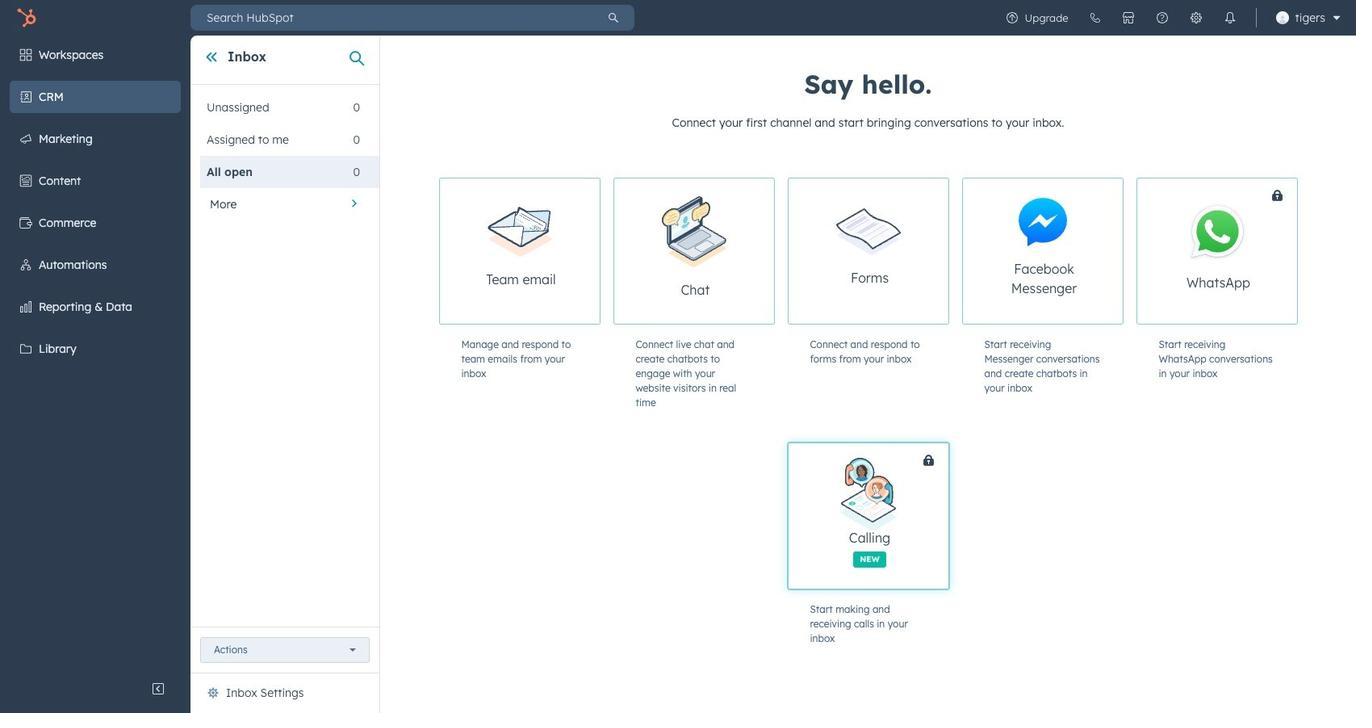 Task type: vqa. For each thing, say whether or not it's contained in the screenshot.
the "Settings" icon
yes



Task type: describe. For each thing, give the bounding box(es) containing it.
1 horizontal spatial menu
[[996, 0, 1347, 36]]

0 horizontal spatial menu
[[0, 36, 191, 673]]

settings image
[[1190, 11, 1203, 24]]



Task type: locate. For each thing, give the bounding box(es) containing it.
howard n/a image
[[1277, 11, 1290, 24]]

menu
[[996, 0, 1347, 36], [0, 36, 191, 673]]

help image
[[1156, 11, 1169, 24]]

notifications image
[[1224, 11, 1237, 24]]

Search HubSpot search field
[[191, 5, 593, 31]]

None checkbox
[[439, 178, 601, 325], [788, 178, 949, 325], [962, 178, 1124, 325], [1137, 178, 1357, 325], [788, 443, 1009, 590], [439, 178, 601, 325], [788, 178, 949, 325], [962, 178, 1124, 325], [1137, 178, 1357, 325], [788, 443, 1009, 590]]

None checkbox
[[613, 178, 775, 325]]

marketplaces image
[[1122, 11, 1135, 24]]



